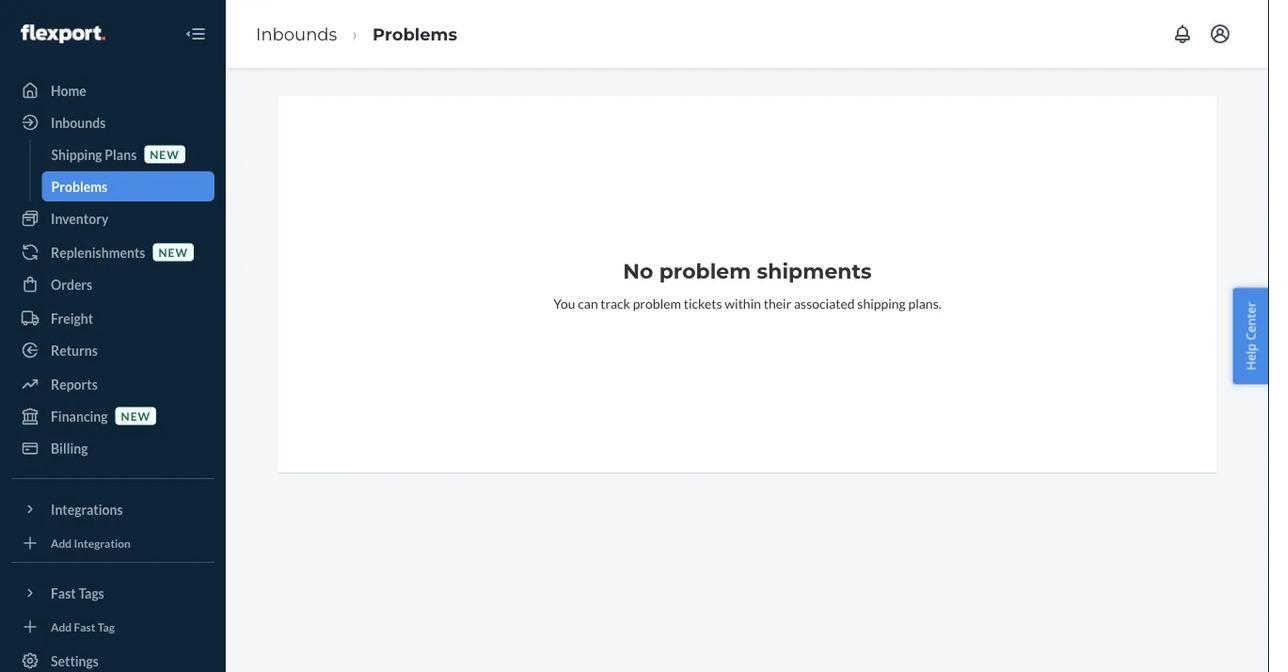 Task type: locate. For each thing, give the bounding box(es) containing it.
open account menu image
[[1210, 23, 1232, 45]]

billing
[[51, 440, 88, 456]]

inbounds link inside breadcrumbs navigation
[[256, 23, 337, 44]]

settings link
[[11, 646, 215, 672]]

1 vertical spatial new
[[159, 245, 188, 259]]

shipping
[[858, 295, 906, 311]]

0 vertical spatial inbounds link
[[256, 23, 337, 44]]

fast left 'tags'
[[51, 585, 76, 601]]

help center
[[1243, 302, 1260, 370]]

freight
[[51, 310, 93, 326]]

home
[[51, 82, 86, 98]]

0 vertical spatial new
[[150, 147, 180, 161]]

plans
[[105, 146, 137, 162]]

1 horizontal spatial problems
[[373, 23, 458, 44]]

problem
[[660, 258, 751, 284], [633, 295, 682, 311]]

0 horizontal spatial inbounds link
[[11, 107, 215, 137]]

add left integration on the left bottom
[[51, 536, 72, 550]]

fast inside dropdown button
[[51, 585, 76, 601]]

add integration
[[51, 536, 131, 550]]

0 horizontal spatial inbounds
[[51, 114, 106, 130]]

0 vertical spatial problems link
[[373, 23, 458, 44]]

2 vertical spatial new
[[121, 409, 151, 423]]

orders link
[[11, 269, 215, 299]]

2 add from the top
[[51, 620, 72, 633]]

tickets
[[684, 295, 723, 311]]

1 vertical spatial inbounds
[[51, 114, 106, 130]]

new up orders link
[[159, 245, 188, 259]]

help center button
[[1234, 288, 1270, 384]]

center
[[1243, 302, 1260, 340]]

new for financing
[[121, 409, 151, 423]]

new
[[150, 147, 180, 161], [159, 245, 188, 259], [121, 409, 151, 423]]

inbounds link
[[256, 23, 337, 44], [11, 107, 215, 137]]

integrations button
[[11, 494, 215, 524]]

1 vertical spatial problems
[[51, 178, 107, 194]]

fast
[[51, 585, 76, 601], [74, 620, 95, 633]]

inventory link
[[11, 203, 215, 233]]

0 horizontal spatial problems link
[[42, 171, 215, 201]]

problems link
[[373, 23, 458, 44], [42, 171, 215, 201]]

fast left tag
[[74, 620, 95, 633]]

fast tags
[[51, 585, 104, 601]]

1 vertical spatial add
[[51, 620, 72, 633]]

problem up tickets
[[660, 258, 751, 284]]

1 vertical spatial problems link
[[42, 171, 215, 201]]

0 vertical spatial problems
[[373, 23, 458, 44]]

0 vertical spatial add
[[51, 536, 72, 550]]

0 vertical spatial fast
[[51, 585, 76, 601]]

associated
[[794, 295, 855, 311]]

new down reports link
[[121, 409, 151, 423]]

add
[[51, 536, 72, 550], [51, 620, 72, 633]]

1 add from the top
[[51, 536, 72, 550]]

1 horizontal spatial inbounds link
[[256, 23, 337, 44]]

1 horizontal spatial problems link
[[373, 23, 458, 44]]

inbounds
[[256, 23, 337, 44], [51, 114, 106, 130]]

0 vertical spatial inbounds
[[256, 23, 337, 44]]

new for shipping plans
[[150, 147, 180, 161]]

problems link inside breadcrumbs navigation
[[373, 23, 458, 44]]

add fast tag
[[51, 620, 115, 633]]

problem down no
[[633, 295, 682, 311]]

settings
[[51, 653, 99, 669]]

tag
[[98, 620, 115, 633]]

flexport logo image
[[21, 24, 105, 43]]

1 vertical spatial inbounds link
[[11, 107, 215, 137]]

returns link
[[11, 335, 215, 365]]

1 horizontal spatial inbounds
[[256, 23, 337, 44]]

new right plans
[[150, 147, 180, 161]]

no problem shipments
[[623, 258, 872, 284]]

add integration link
[[11, 532, 215, 554]]

0 horizontal spatial problems
[[51, 178, 107, 194]]

billing link
[[11, 433, 215, 463]]

reports
[[51, 376, 98, 392]]

problems
[[373, 23, 458, 44], [51, 178, 107, 194]]

1 vertical spatial problem
[[633, 295, 682, 311]]

close navigation image
[[184, 23, 207, 45]]

no
[[623, 258, 654, 284]]

add up settings
[[51, 620, 72, 633]]



Task type: describe. For each thing, give the bounding box(es) containing it.
you
[[554, 295, 576, 311]]

you can track problem tickets within their associated shipping plans.
[[554, 295, 942, 311]]

add fast tag link
[[11, 616, 215, 638]]

reports link
[[11, 369, 215, 399]]

their
[[764, 295, 792, 311]]

shipping plans
[[51, 146, 137, 162]]

add for add fast tag
[[51, 620, 72, 633]]

shipments
[[757, 258, 872, 284]]

problems inside breadcrumbs navigation
[[373, 23, 458, 44]]

tags
[[79, 585, 104, 601]]

integration
[[74, 536, 131, 550]]

replenishments
[[51, 244, 145, 260]]

orders
[[51, 276, 92, 292]]

fast tags button
[[11, 578, 215, 608]]

shipping
[[51, 146, 102, 162]]

returns
[[51, 342, 98, 358]]

add for add integration
[[51, 536, 72, 550]]

breadcrumbs navigation
[[241, 6, 473, 61]]

home link
[[11, 75, 215, 105]]

freight link
[[11, 303, 215, 333]]

track
[[601, 295, 631, 311]]

inventory
[[51, 210, 109, 226]]

financing
[[51, 408, 108, 424]]

integrations
[[51, 501, 123, 517]]

0 vertical spatial problem
[[660, 258, 751, 284]]

can
[[578, 295, 598, 311]]

open notifications image
[[1172, 23, 1195, 45]]

inbounds inside breadcrumbs navigation
[[256, 23, 337, 44]]

help
[[1243, 344, 1260, 370]]

plans.
[[909, 295, 942, 311]]

within
[[725, 295, 762, 311]]

new for replenishments
[[159, 245, 188, 259]]

1 vertical spatial fast
[[74, 620, 95, 633]]



Task type: vqa. For each thing, say whether or not it's contained in the screenshot.
Fast Tags dropdown button
yes



